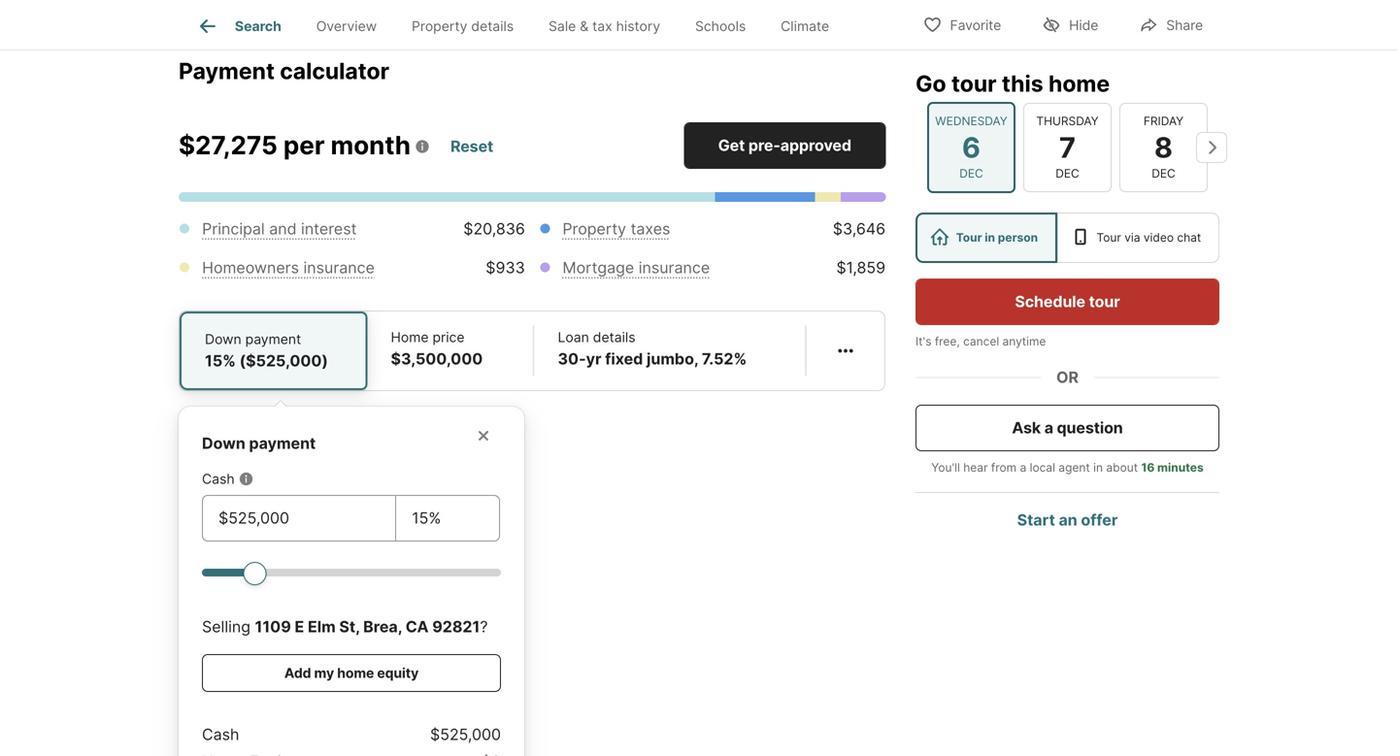 Task type: describe. For each thing, give the bounding box(es) containing it.
payment calculator
[[179, 57, 390, 84]]

dec for 6
[[960, 167, 984, 181]]

tooltip containing down payment
[[179, 392, 886, 757]]

insurance for homeowners insurance
[[304, 258, 375, 277]]

anytime
[[1003, 335, 1047, 349]]

taxes
[[631, 220, 671, 238]]

homeowners insurance link
[[202, 258, 375, 277]]

down payment
[[202, 434, 316, 453]]

ask a question
[[1013, 419, 1124, 438]]

or
[[1057, 368, 1079, 387]]

payment for down payment 15% ($525,000)
[[245, 331, 301, 348]]

30-
[[558, 350, 586, 369]]

$27,275 per month
[[179, 130, 411, 161]]

question
[[1057, 419, 1124, 438]]

sale & tax history
[[549, 18, 661, 34]]

loan
[[558, 329, 590, 346]]

1109
[[255, 618, 291, 637]]

month
[[331, 130, 411, 161]]

local
[[1030, 461, 1056, 475]]

fixed
[[605, 350, 643, 369]]

reset
[[451, 137, 494, 156]]

go tour this home
[[916, 70, 1111, 97]]

16
[[1142, 461, 1155, 475]]

down for down payment 15% ($525,000)
[[205, 331, 242, 348]]

add my home equity
[[284, 665, 419, 682]]

tour via video chat
[[1097, 231, 1202, 245]]

home price $3,500,000
[[391, 329, 483, 369]]

principal and interest
[[202, 220, 357, 238]]

property for property taxes
[[563, 220, 627, 238]]

and
[[269, 220, 297, 238]]

climate
[[781, 18, 830, 34]]

tour for tour in person
[[957, 231, 983, 245]]

this
[[1002, 70, 1044, 97]]

calculator
[[280, 57, 390, 84]]

mortgage insurance link
[[563, 258, 710, 277]]

yr
[[586, 350, 602, 369]]

friday
[[1144, 114, 1184, 128]]

92821
[[432, 618, 480, 637]]

insurance for mortgage insurance
[[639, 258, 710, 277]]

$525,000
[[430, 726, 501, 745]]

tour in person option
[[916, 213, 1058, 263]]

a inside button
[[1045, 419, 1054, 438]]

$933
[[486, 258, 525, 277]]

search link
[[196, 15, 282, 38]]

search
[[235, 18, 282, 34]]

add
[[284, 665, 311, 682]]

friday 8 dec
[[1144, 114, 1184, 181]]

ca
[[406, 618, 429, 637]]

via
[[1125, 231, 1141, 245]]

get pre-approved
[[718, 136, 852, 155]]

2 cash from the top
[[202, 726, 239, 745]]

get pre-approved button
[[684, 122, 886, 169]]

payment
[[179, 57, 275, 84]]

loan details 30-yr fixed jumbo, 7.52%
[[558, 329, 747, 369]]

agent
[[1059, 461, 1091, 475]]

1 vertical spatial a
[[1021, 461, 1027, 475]]

mortgage insurance
[[563, 258, 710, 277]]

property details tab
[[394, 3, 531, 50]]

ask a question button
[[916, 405, 1220, 452]]

share button
[[1123, 4, 1220, 44]]

start an offer
[[1018, 511, 1119, 530]]

property taxes
[[563, 220, 671, 238]]

principal and interest link
[[202, 220, 357, 238]]

hide
[[1070, 17, 1099, 34]]

property details
[[412, 18, 514, 34]]

from
[[992, 461, 1017, 475]]

tour in person
[[957, 231, 1039, 245]]

tab list containing search
[[179, 0, 863, 50]]

home inside button
[[337, 665, 374, 682]]

sale & tax history tab
[[531, 3, 678, 50]]

chat
[[1178, 231, 1202, 245]]

interest
[[301, 220, 357, 238]]

you'll hear from a local agent in about 16 minutes
[[932, 461, 1204, 475]]

selling 1109 e elm st, brea, ca 92821 ?
[[202, 618, 488, 637]]

offer
[[1082, 511, 1119, 530]]

&
[[580, 18, 589, 34]]

go
[[916, 70, 947, 97]]

brea,
[[363, 618, 402, 637]]



Task type: locate. For each thing, give the bounding box(es) containing it.
e
[[295, 618, 304, 637]]

down for down payment
[[202, 434, 246, 453]]

?
[[480, 618, 488, 637]]

0 vertical spatial down
[[205, 331, 242, 348]]

7.52%
[[702, 350, 747, 369]]

price
[[433, 329, 465, 346]]

down inside down payment 15% ($525,000)
[[205, 331, 242, 348]]

tour for go
[[952, 70, 997, 97]]

property taxes link
[[563, 220, 671, 238]]

$20,836
[[464, 220, 525, 238]]

dec down "6"
[[960, 167, 984, 181]]

in inside option
[[985, 231, 996, 245]]

0 horizontal spatial tour
[[957, 231, 983, 245]]

per
[[284, 130, 325, 161]]

1 vertical spatial tour
[[1090, 292, 1121, 311]]

3 dec from the left
[[1152, 167, 1176, 181]]

1 horizontal spatial insurance
[[639, 258, 710, 277]]

principal
[[202, 220, 265, 238]]

1 insurance from the left
[[304, 258, 375, 277]]

1 horizontal spatial tour
[[1097, 231, 1122, 245]]

tour up wednesday
[[952, 70, 997, 97]]

1 vertical spatial payment
[[249, 434, 316, 453]]

tooltip
[[179, 392, 886, 757]]

0 horizontal spatial a
[[1021, 461, 1027, 475]]

details up fixed
[[593, 329, 636, 346]]

schools
[[696, 18, 746, 34]]

0 horizontal spatial tour
[[952, 70, 997, 97]]

tour via video chat option
[[1058, 213, 1220, 263]]

0 horizontal spatial dec
[[960, 167, 984, 181]]

dec down 8 on the top right
[[1152, 167, 1176, 181]]

tour for schedule
[[1090, 292, 1121, 311]]

start
[[1018, 511, 1056, 530]]

minutes
[[1158, 461, 1204, 475]]

favorite
[[951, 17, 1002, 34]]

cash
[[202, 471, 235, 488], [202, 726, 239, 745]]

add my home equity button
[[202, 655, 501, 693]]

payment inside down payment 15% ($525,000)
[[245, 331, 301, 348]]

tour left via on the right of page
[[1097, 231, 1122, 245]]

dec for 8
[[1152, 167, 1176, 181]]

down
[[205, 331, 242, 348], [202, 434, 246, 453]]

1 vertical spatial down
[[202, 434, 246, 453]]

schedule
[[1016, 292, 1086, 311]]

1 vertical spatial home
[[337, 665, 374, 682]]

insurance down taxes
[[639, 258, 710, 277]]

elm
[[308, 618, 336, 637]]

0 horizontal spatial home
[[337, 665, 374, 682]]

history
[[616, 18, 661, 34]]

a
[[1045, 419, 1054, 438], [1021, 461, 1027, 475]]

1 horizontal spatial tour
[[1090, 292, 1121, 311]]

0 vertical spatial details
[[472, 18, 514, 34]]

1 tour from the left
[[957, 231, 983, 245]]

property right the overview tab
[[412, 18, 468, 34]]

a right ask
[[1045, 419, 1054, 438]]

property
[[412, 18, 468, 34], [563, 220, 627, 238]]

overview
[[316, 18, 377, 34]]

1 horizontal spatial home
[[1049, 70, 1111, 97]]

details left sale
[[472, 18, 514, 34]]

0 vertical spatial tour
[[952, 70, 997, 97]]

tour inside tour via video chat "option"
[[1097, 231, 1122, 245]]

0 vertical spatial cash
[[202, 471, 235, 488]]

a right from
[[1021, 461, 1027, 475]]

2 dec from the left
[[1056, 167, 1080, 181]]

overview tab
[[299, 3, 394, 50]]

jumbo,
[[647, 350, 699, 369]]

0 horizontal spatial insurance
[[304, 258, 375, 277]]

tab list
[[179, 0, 863, 50]]

0 vertical spatial home
[[1049, 70, 1111, 97]]

thursday 7 dec
[[1037, 114, 1099, 181]]

1 vertical spatial property
[[563, 220, 627, 238]]

Down Payment Slider range field
[[202, 562, 501, 585]]

video
[[1144, 231, 1175, 245]]

2 tour from the left
[[1097, 231, 1122, 245]]

tour inside button
[[1090, 292, 1121, 311]]

1 horizontal spatial property
[[563, 220, 627, 238]]

list box containing tour in person
[[916, 213, 1220, 263]]

1 vertical spatial in
[[1094, 461, 1104, 475]]

insurance down interest
[[304, 258, 375, 277]]

payment down ($525,000)
[[249, 434, 316, 453]]

2 horizontal spatial dec
[[1152, 167, 1176, 181]]

wednesday 6 dec
[[936, 114, 1008, 181]]

dec inside wednesday 6 dec
[[960, 167, 984, 181]]

my
[[314, 665, 334, 682]]

0 horizontal spatial in
[[985, 231, 996, 245]]

1 horizontal spatial details
[[593, 329, 636, 346]]

1 horizontal spatial in
[[1094, 461, 1104, 475]]

6
[[963, 130, 981, 164]]

dec for 7
[[1056, 167, 1080, 181]]

tour for tour via video chat
[[1097, 231, 1122, 245]]

down up 15%
[[205, 331, 242, 348]]

list box
[[916, 213, 1220, 263]]

2 insurance from the left
[[639, 258, 710, 277]]

details for loan details 30-yr fixed jumbo, 7.52%
[[593, 329, 636, 346]]

1 horizontal spatial a
[[1045, 419, 1054, 438]]

15%
[[205, 352, 236, 371]]

wednesday
[[936, 114, 1008, 128]]

ask
[[1013, 419, 1042, 438]]

in right agent
[[1094, 461, 1104, 475]]

in left person
[[985, 231, 996, 245]]

you'll
[[932, 461, 961, 475]]

home right my on the bottom
[[337, 665, 374, 682]]

tour left person
[[957, 231, 983, 245]]

free,
[[935, 335, 961, 349]]

None text field
[[219, 507, 380, 530], [412, 507, 484, 530], [219, 507, 380, 530], [412, 507, 484, 530]]

8
[[1155, 130, 1174, 164]]

payment
[[245, 331, 301, 348], [249, 434, 316, 453]]

hide button
[[1026, 4, 1116, 44]]

next image
[[1197, 132, 1228, 163]]

7
[[1060, 130, 1077, 164]]

st,
[[339, 618, 360, 637]]

favorite button
[[907, 4, 1018, 44]]

property inside tab
[[412, 18, 468, 34]]

in
[[985, 231, 996, 245], [1094, 461, 1104, 475]]

home
[[391, 329, 429, 346]]

0 horizontal spatial details
[[472, 18, 514, 34]]

details inside loan details 30-yr fixed jumbo, 7.52%
[[593, 329, 636, 346]]

0 vertical spatial in
[[985, 231, 996, 245]]

down down 15%
[[202, 434, 246, 453]]

an
[[1059, 511, 1078, 530]]

cancel
[[964, 335, 1000, 349]]

equity
[[377, 665, 419, 682]]

person
[[998, 231, 1039, 245]]

dec inside thursday 7 dec
[[1056, 167, 1080, 181]]

thursday
[[1037, 114, 1099, 128]]

property for property details
[[412, 18, 468, 34]]

schedule tour button
[[916, 279, 1220, 325]]

tour right schedule
[[1090, 292, 1121, 311]]

sale
[[549, 18, 576, 34]]

tour
[[957, 231, 983, 245], [1097, 231, 1122, 245]]

dec down '7'
[[1056, 167, 1080, 181]]

property up mortgage
[[563, 220, 627, 238]]

start an offer link
[[1018, 511, 1119, 530]]

0 horizontal spatial property
[[412, 18, 468, 34]]

1 horizontal spatial dec
[[1056, 167, 1080, 181]]

climate tab
[[764, 3, 847, 50]]

down payment 15% ($525,000)
[[205, 331, 328, 371]]

schools tab
[[678, 3, 764, 50]]

1 dec from the left
[[960, 167, 984, 181]]

1 cash from the top
[[202, 471, 235, 488]]

details for property details
[[472, 18, 514, 34]]

details
[[472, 18, 514, 34], [593, 329, 636, 346]]

hear
[[964, 461, 989, 475]]

None button
[[928, 102, 1016, 193], [1024, 103, 1112, 192], [1120, 103, 1209, 192], [928, 102, 1016, 193], [1024, 103, 1112, 192], [1120, 103, 1209, 192]]

share
[[1167, 17, 1204, 34]]

details inside tab
[[472, 18, 514, 34]]

mortgage
[[563, 258, 635, 277]]

0 vertical spatial payment
[[245, 331, 301, 348]]

1 vertical spatial cash
[[202, 726, 239, 745]]

dec inside friday 8 dec
[[1152, 167, 1176, 181]]

$3,646
[[833, 220, 886, 238]]

reset button
[[450, 129, 495, 164]]

0 vertical spatial a
[[1045, 419, 1054, 438]]

pre-
[[749, 136, 781, 155]]

homeowners
[[202, 258, 299, 277]]

home up the thursday
[[1049, 70, 1111, 97]]

payment for down payment
[[249, 434, 316, 453]]

insurance
[[304, 258, 375, 277], [639, 258, 710, 277]]

0 vertical spatial property
[[412, 18, 468, 34]]

$27,275
[[179, 130, 278, 161]]

approved
[[781, 136, 852, 155]]

1 vertical spatial details
[[593, 329, 636, 346]]

dec
[[960, 167, 984, 181], [1056, 167, 1080, 181], [1152, 167, 1176, 181]]

tour inside 'tour in person' option
[[957, 231, 983, 245]]

payment up ($525,000)
[[245, 331, 301, 348]]

schedule tour
[[1016, 292, 1121, 311]]

home
[[1049, 70, 1111, 97], [337, 665, 374, 682]]

it's free, cancel anytime
[[916, 335, 1047, 349]]



Task type: vqa. For each thing, say whether or not it's contained in the screenshot.


